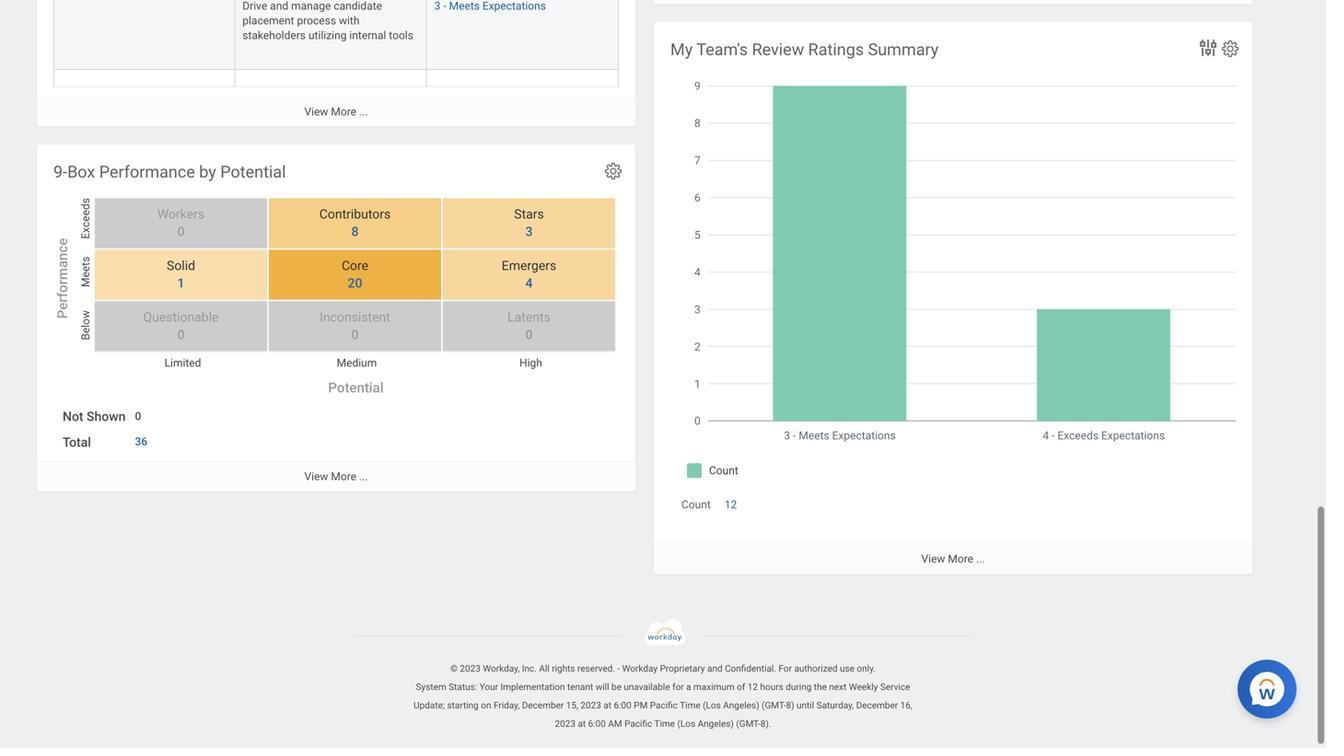 Task type: describe. For each thing, give the bounding box(es) containing it.
friday,
[[494, 700, 520, 711]]

1 vertical spatial (los
[[677, 719, 696, 730]]

authorized
[[794, 663, 838, 675]]

system
[[416, 682, 447, 693]]

solid 1
[[167, 258, 195, 291]]

weekly
[[849, 682, 878, 693]]

total
[[63, 435, 91, 450]]

36 button
[[135, 435, 150, 450]]

view more ... for my team's review ratings summary
[[922, 553, 985, 566]]

core 20
[[342, 258, 369, 291]]

16,
[[901, 700, 913, 711]]

my team's review ratings summary element
[[654, 22, 1253, 574]]

manage inside row
[[291, 0, 331, 13]]

contributors 8
[[319, 207, 391, 239]]

more for 9-box performance by potential
[[331, 471, 357, 484]]

emergers 4
[[502, 258, 557, 291]]

box
[[67, 163, 95, 182]]

1 button
[[166, 275, 187, 292]]

process for second cell from the bottom
[[297, 14, 336, 27]]

drive for second cell
[[243, 86, 267, 98]]

use
[[840, 663, 855, 675]]

configure my team's review ratings summary image
[[1221, 39, 1241, 59]]

8)
[[786, 700, 795, 711]]

more for my team's review ratings summary
[[948, 553, 974, 566]]

0 horizontal spatial time
[[654, 719, 675, 730]]

0 vertical spatial performance
[[99, 163, 195, 182]]

shown
[[87, 410, 126, 425]]

maximum
[[694, 682, 735, 693]]

count
[[682, 499, 711, 512]]

medium
[[337, 357, 377, 370]]

process for second cell
[[297, 100, 336, 113]]

questionable 0
[[143, 310, 219, 343]]

view for my team's review ratings summary
[[922, 553, 945, 566]]

2 vertical spatial 2023
[[555, 719, 576, 730]]

expectations
[[483, 86, 546, 98]]

on
[[481, 700, 491, 711]]

0 vertical spatial 2023
[[460, 663, 481, 675]]

0 vertical spatial time
[[680, 700, 701, 711]]

© 2023 workday, inc. all rights reserved. - workday proprietary and confidential. for authorized use only. system status: your implementation tenant will be unavailable for a maximum of 12 hours during the next weekly service update; starting on friday, december 15, 2023 at 6:00 pm pacific time (los angeles) (gmt-8) until saturday, december 16, 2023 at 6:00 am pacific time (los angeles) (gmt-8).
[[414, 663, 913, 730]]

configure and view chart data image
[[1197, 37, 1220, 59]]

20
[[348, 276, 362, 291]]

0 for inconsistent 0
[[351, 327, 359, 343]]

and for second cell's drive and manage candidate placement process with stakeholders utilizing internal tools element
[[270, 86, 288, 98]]

tenant
[[567, 682, 593, 693]]

utilizing for second cell from the bottom
[[309, 29, 347, 42]]

12 button
[[725, 498, 740, 513]]

my
[[671, 40, 693, 60]]

view more ... link for my team's review ratings summary
[[654, 544, 1253, 574]]

during
[[786, 682, 812, 693]]

reserved.
[[578, 663, 615, 675]]

solid
[[167, 258, 195, 274]]

0 horizontal spatial potential
[[220, 163, 286, 182]]

view more ... inside my team's goal review ratings element
[[304, 105, 368, 118]]

candidate for second cell from the bottom
[[334, 0, 382, 13]]

stars 3
[[514, 207, 544, 239]]

candidate for second cell
[[334, 86, 382, 98]]

hours
[[760, 682, 784, 693]]

by
[[199, 163, 216, 182]]

0 for questionable 0
[[177, 327, 185, 343]]

unavailable
[[624, 682, 670, 693]]

of
[[737, 682, 746, 693]]

tools inside row
[[389, 29, 413, 42]]

1 horizontal spatial potential
[[328, 380, 384, 396]]

contributors
[[319, 207, 391, 222]]

20 button
[[337, 275, 365, 292]]

your
[[480, 682, 498, 693]]

- inside my team's goal review ratings element
[[443, 86, 446, 98]]

0 button for questionable 0
[[166, 326, 187, 344]]

0 for workers 0
[[177, 224, 185, 239]]

limited
[[164, 357, 201, 370]]

service
[[881, 682, 910, 693]]

workday
[[622, 663, 658, 675]]

1 cell from the top
[[53, 0, 235, 70]]

1 horizontal spatial (los
[[703, 700, 721, 711]]

0 button for latents 0
[[514, 326, 536, 344]]

2 internal from the top
[[349, 115, 386, 128]]

1 horizontal spatial (gmt-
[[762, 700, 786, 711]]

row containing drive and manage candidate placement process with stakeholders utilizing internal tools
[[53, 70, 619, 156]]

internal inside drive and manage candidate placement process with stakeholders utilizing internal tools row
[[349, 29, 386, 42]]

and inside © 2023 workday, inc. all rights reserved. - workday proprietary and confidential. for authorized use only. system status: your implementation tenant will be unavailable for a maximum of 12 hours during the next weekly service update; starting on friday, december 15, 2023 at 6:00 pm pacific time (los angeles) (gmt-8) until saturday, december 16, 2023 at 6:00 am pacific time (los angeles) (gmt-8).
[[707, 663, 723, 675]]

workday,
[[483, 663, 520, 675]]

ratings
[[808, 40, 864, 60]]

9-
[[53, 163, 67, 182]]

stakeholders inside drive and manage candidate placement process with stakeholders utilizing internal tools row
[[243, 29, 306, 42]]

3 - meets expectations link
[[434, 82, 546, 98]]

summary
[[868, 40, 939, 60]]

view more ... link for 9-box performance by potential
[[37, 462, 636, 492]]

view for 9-box performance by potential
[[304, 471, 328, 484]]

update;
[[414, 700, 445, 711]]

rights
[[552, 663, 575, 675]]

next
[[829, 682, 847, 693]]

workers
[[157, 207, 205, 222]]

1 vertical spatial performance
[[54, 238, 70, 319]]

a
[[686, 682, 691, 693]]

stars
[[514, 207, 544, 222]]

3 inside my team's goal review ratings element
[[434, 86, 441, 98]]

inconsistent
[[320, 310, 390, 325]]

drive and manage candidate placement process with stakeholders utilizing internal tools for second cell
[[243, 86, 413, 128]]

latents
[[508, 310, 551, 325]]

meets inside 9-box performance by potential element
[[79, 257, 92, 287]]

0 vertical spatial view more ... link
[[37, 96, 636, 127]]

0 for latents 0
[[526, 327, 533, 343]]



Task type: vqa. For each thing, say whether or not it's contained in the screenshot.


Task type: locate. For each thing, give the bounding box(es) containing it.
until
[[797, 700, 814, 711]]

0 vertical spatial view
[[304, 105, 328, 118]]

time down a
[[680, 700, 701, 711]]

with inside drive and manage candidate placement process with stakeholders utilizing internal tools row
[[339, 14, 360, 27]]

0 horizontal spatial -
[[443, 86, 446, 98]]

2 placement from the top
[[243, 100, 294, 113]]

0 button down workers
[[166, 223, 187, 240]]

1 vertical spatial manage
[[291, 86, 331, 98]]

pm
[[634, 700, 648, 711]]

1 vertical spatial time
[[654, 719, 675, 730]]

0 vertical spatial at
[[604, 700, 612, 711]]

stakeholders
[[243, 29, 306, 42], [243, 115, 306, 128]]

will
[[596, 682, 609, 693]]

0 vertical spatial placement
[[243, 14, 294, 27]]

1 vertical spatial potential
[[328, 380, 384, 396]]

0 vertical spatial (gmt-
[[762, 700, 786, 711]]

2 vertical spatial view
[[922, 553, 945, 566]]

manage
[[291, 0, 331, 13], [291, 86, 331, 98]]

1 vertical spatial and
[[270, 86, 288, 98]]

core
[[342, 258, 369, 274]]

workers 0
[[157, 207, 205, 239]]

0 horizontal spatial (los
[[677, 719, 696, 730]]

1 vertical spatial utilizing
[[309, 115, 347, 128]]

0 button down inconsistent on the left
[[340, 326, 362, 344]]

... for 9-box performance by potential
[[359, 471, 368, 484]]

4 button
[[514, 275, 536, 292]]

1 internal from the top
[[349, 29, 386, 42]]

(gmt-
[[762, 700, 786, 711], [736, 719, 761, 730]]

8
[[351, 224, 359, 239]]

2 vertical spatial view more ... link
[[654, 544, 1253, 574]]

0 inside workers 0
[[177, 224, 185, 239]]

1 vertical spatial internal
[[349, 115, 386, 128]]

0 vertical spatial potential
[[220, 163, 286, 182]]

drive and manage candidate placement process with stakeholders utilizing internal tools
[[243, 0, 413, 42], [243, 86, 413, 128]]

utilizing inside row
[[309, 29, 347, 42]]

be
[[612, 682, 622, 693]]

0 vertical spatial with
[[339, 14, 360, 27]]

3 inside stars 3
[[526, 224, 533, 239]]

1 vertical spatial 6:00
[[588, 719, 606, 730]]

and for second cell from the bottom's drive and manage candidate placement process with stakeholders utilizing internal tools element
[[270, 0, 288, 13]]

latents 0
[[508, 310, 551, 343]]

inc.
[[522, 663, 537, 675]]

1 placement from the top
[[243, 14, 294, 27]]

0 down questionable
[[177, 327, 185, 343]]

1 vertical spatial -
[[618, 663, 620, 675]]

drive and manage candidate placement process with stakeholders utilizing internal tools element
[[243, 0, 413, 42], [243, 82, 413, 128]]

my team's goal review ratings element
[[37, 0, 636, 156]]

2 drive and manage candidate placement process with stakeholders utilizing internal tools from the top
[[243, 86, 413, 128]]

1 tools from the top
[[389, 29, 413, 42]]

0 vertical spatial more
[[331, 105, 357, 118]]

performance left below
[[54, 238, 70, 319]]

(gmt- down of
[[736, 719, 761, 730]]

with for second cell's drive and manage candidate placement process with stakeholders utilizing internal tools element
[[339, 100, 360, 113]]

1 vertical spatial view
[[304, 471, 328, 484]]

2 manage from the top
[[291, 86, 331, 98]]

2 vertical spatial view more ...
[[922, 553, 985, 566]]

0 vertical spatial view more ...
[[304, 105, 368, 118]]

1 with from the top
[[339, 14, 360, 27]]

1 vertical spatial angeles)
[[698, 719, 734, 730]]

pacific down pm
[[625, 719, 652, 730]]

meets down exceeds
[[79, 257, 92, 287]]

0 vertical spatial internal
[[349, 29, 386, 42]]

performance up workers
[[99, 163, 195, 182]]

december down weekly
[[856, 700, 898, 711]]

6:00 left am on the bottom of the page
[[588, 719, 606, 730]]

implementation
[[501, 682, 565, 693]]

0 vertical spatial (los
[[703, 700, 721, 711]]

saturday,
[[817, 700, 854, 711]]

inconsistent 0
[[320, 310, 390, 343]]

not
[[63, 410, 83, 425]]

1 vertical spatial candidate
[[334, 86, 382, 98]]

1 stakeholders from the top
[[243, 29, 306, 42]]

0 horizontal spatial 12
[[725, 499, 737, 512]]

0 horizontal spatial 2023
[[460, 663, 481, 675]]

0 inside inconsistent 0
[[351, 327, 359, 343]]

footer containing © 2023 workday, inc. all rights reserved. - workday proprietary and confidential. for authorized use only. system status: your implementation tenant will be unavailable for a maximum of 12 hours during the next weekly service update; starting on friday, december 15, 2023 at 6:00 pm pacific time (los angeles) (gmt-8) until saturday, december 16, 2023 at 6:00 am pacific time (los angeles) (gmt-8).
[[0, 620, 1326, 733]]

1 drive and manage candidate placement process with stakeholders utilizing internal tools element from the top
[[243, 0, 413, 42]]

0 inside latents 0
[[526, 327, 533, 343]]

internal
[[349, 29, 386, 42], [349, 115, 386, 128]]

drive and manage candidate placement process with stakeholders utilizing internal tools element for second cell from the bottom
[[243, 0, 413, 42]]

2 cell from the top
[[53, 70, 235, 156]]

12 inside © 2023 workday, inc. all rights reserved. - workday proprietary and confidential. for authorized use only. system status: your implementation tenant will be unavailable for a maximum of 12 hours during the next weekly service update; starting on friday, december 15, 2023 at 6:00 pm pacific time (los angeles) (gmt-8) until saturday, december 16, 2023 at 6:00 am pacific time (los angeles) (gmt-8).
[[748, 682, 758, 693]]

utilizing for second cell
[[309, 115, 347, 128]]

0 button for not shown 0
[[135, 409, 144, 424]]

0 button down questionable
[[166, 326, 187, 344]]

for
[[673, 682, 684, 693]]

candidate
[[334, 0, 382, 13], [334, 86, 382, 98]]

0 vertical spatial meets
[[449, 86, 480, 98]]

0
[[177, 224, 185, 239], [177, 327, 185, 343], [351, 327, 359, 343], [526, 327, 533, 343], [135, 410, 141, 423]]

1 vertical spatial 2023
[[581, 700, 601, 711]]

1 horizontal spatial december
[[856, 700, 898, 711]]

3
[[434, 86, 441, 98], [526, 224, 533, 239]]

potential right by at the left top of page
[[220, 163, 286, 182]]

with inside row
[[339, 100, 360, 113]]

0 button up '36'
[[135, 409, 144, 424]]

emergers
[[502, 258, 557, 274]]

0 up '36'
[[135, 410, 141, 423]]

1 december from the left
[[522, 700, 564, 711]]

1 vertical spatial process
[[297, 100, 336, 113]]

3 left expectations
[[434, 86, 441, 98]]

4
[[526, 276, 533, 291]]

0 down latents
[[526, 327, 533, 343]]

0 vertical spatial 3
[[434, 86, 441, 98]]

meets left expectations
[[449, 86, 480, 98]]

footer
[[0, 620, 1326, 733]]

1 vertical spatial view more ...
[[304, 471, 368, 484]]

9-box performance by potential
[[53, 163, 286, 182]]

0 horizontal spatial 6:00
[[588, 719, 606, 730]]

meets inside row
[[449, 86, 480, 98]]

drive and manage candidate placement process with stakeholders utilizing internal tools element for second cell
[[243, 82, 413, 128]]

drive for second cell from the bottom
[[243, 0, 267, 13]]

0 horizontal spatial 3
[[434, 86, 441, 98]]

1 horizontal spatial meets
[[449, 86, 480, 98]]

potential down medium
[[328, 380, 384, 396]]

2023 right 15,
[[581, 700, 601, 711]]

1 vertical spatial more
[[331, 471, 357, 484]]

1 vertical spatial drive and manage candidate placement process with stakeholders utilizing internal tools
[[243, 86, 413, 128]]

0 down workers
[[177, 224, 185, 239]]

with for second cell from the bottom's drive and manage candidate placement process with stakeholders utilizing internal tools element
[[339, 14, 360, 27]]

1 utilizing from the top
[[309, 29, 347, 42]]

with
[[339, 14, 360, 27], [339, 100, 360, 113]]

more inside my team's review ratings summary element
[[948, 553, 974, 566]]

at down 15,
[[578, 719, 586, 730]]

1 horizontal spatial -
[[618, 663, 620, 675]]

status:
[[449, 682, 477, 693]]

0 vertical spatial ...
[[359, 105, 368, 118]]

12 inside button
[[725, 499, 737, 512]]

1 manage from the top
[[291, 0, 331, 13]]

1 horizontal spatial time
[[680, 700, 701, 711]]

1 drive and manage candidate placement process with stakeholders utilizing internal tools from the top
[[243, 0, 413, 42]]

2 horizontal spatial 2023
[[581, 700, 601, 711]]

- left expectations
[[443, 86, 446, 98]]

0 vertical spatial pacific
[[650, 700, 678, 711]]

view more ...
[[304, 105, 368, 118], [304, 471, 368, 484], [922, 553, 985, 566]]

2023 down 15,
[[555, 719, 576, 730]]

questionable
[[143, 310, 219, 325]]

more inside 9-box performance by potential element
[[331, 471, 357, 484]]

review
[[752, 40, 804, 60]]

1 vertical spatial at
[[578, 719, 586, 730]]

1 vertical spatial drive and manage candidate placement process with stakeholders utilizing internal tools element
[[243, 82, 413, 128]]

time
[[680, 700, 701, 711], [654, 719, 675, 730]]

0 vertical spatial 6:00
[[614, 700, 632, 711]]

8 button
[[340, 223, 362, 240]]

angeles) down of
[[723, 700, 760, 711]]

0 vertical spatial tools
[[389, 29, 413, 42]]

36
[[135, 436, 147, 449]]

... inside 9-box performance by potential element
[[359, 471, 368, 484]]

candidate inside drive and manage candidate placement process with stakeholders utilizing internal tools row
[[334, 0, 382, 13]]

for
[[779, 663, 792, 675]]

0 vertical spatial stakeholders
[[243, 29, 306, 42]]

starting
[[447, 700, 479, 711]]

0 horizontal spatial december
[[522, 700, 564, 711]]

my team's review ratings summary
[[671, 40, 939, 60]]

1 vertical spatial pacific
[[625, 719, 652, 730]]

1 vertical spatial drive
[[243, 86, 267, 98]]

(los
[[703, 700, 721, 711], [677, 719, 696, 730]]

... for my team's review ratings summary
[[976, 553, 985, 566]]

am
[[608, 719, 622, 730]]

0 down inconsistent on the left
[[351, 327, 359, 343]]

1 horizontal spatial 3
[[526, 224, 533, 239]]

view more ... inside my team's review ratings summary element
[[922, 553, 985, 566]]

1 vertical spatial meets
[[79, 257, 92, 287]]

2 tools from the top
[[389, 115, 413, 128]]

0 horizontal spatial at
[[578, 719, 586, 730]]

0 vertical spatial angeles)
[[723, 700, 760, 711]]

december down implementation
[[522, 700, 564, 711]]

2 vertical spatial and
[[707, 663, 723, 675]]

more
[[331, 105, 357, 118], [331, 471, 357, 484], [948, 553, 974, 566]]

confidential.
[[725, 663, 777, 675]]

0 button for workers 0
[[166, 223, 187, 240]]

1 vertical spatial ...
[[359, 471, 368, 484]]

0 vertical spatial manage
[[291, 0, 331, 13]]

8).
[[761, 719, 771, 730]]

row
[[53, 70, 619, 156]]

12 right count
[[725, 499, 737, 512]]

placement for second cell's drive and manage candidate placement process with stakeholders utilizing internal tools element
[[243, 100, 294, 113]]

1 candidate from the top
[[334, 0, 382, 13]]

...
[[359, 105, 368, 118], [359, 471, 368, 484], [976, 553, 985, 566]]

2 vertical spatial ...
[[976, 553, 985, 566]]

15,
[[566, 700, 578, 711]]

2 candidate from the top
[[334, 86, 382, 98]]

1 vertical spatial tools
[[389, 115, 413, 128]]

2 process from the top
[[297, 100, 336, 113]]

1 vertical spatial with
[[339, 100, 360, 113]]

view more ... inside 9-box performance by potential element
[[304, 471, 368, 484]]

3 - meets expectations
[[434, 86, 546, 98]]

1 drive from the top
[[243, 0, 267, 13]]

0 vertical spatial process
[[297, 14, 336, 27]]

- inside © 2023 workday, inc. all rights reserved. - workday proprietary and confidential. for authorized use only. system status: your implementation tenant will be unavailable for a maximum of 12 hours during the next weekly service update; starting on friday, december 15, 2023 at 6:00 pm pacific time (los angeles) (gmt-8) until saturday, december 16, 2023 at 6:00 am pacific time (los angeles) (gmt-8).
[[618, 663, 620, 675]]

0 button for inconsistent 0
[[340, 326, 362, 344]]

©
[[451, 663, 458, 675]]

2023 right ©
[[460, 663, 481, 675]]

... inside my team's review ratings summary element
[[976, 553, 985, 566]]

12
[[725, 499, 737, 512], [748, 682, 758, 693]]

1
[[177, 276, 185, 291]]

1 process from the top
[[297, 14, 336, 27]]

3 button
[[514, 223, 536, 240]]

more inside my team's goal review ratings element
[[331, 105, 357, 118]]

1 vertical spatial stakeholders
[[243, 115, 306, 128]]

below
[[79, 311, 92, 341]]

0 vertical spatial 12
[[725, 499, 737, 512]]

9-box performance by potential element
[[37, 145, 636, 492]]

0 inside not shown 0
[[135, 410, 141, 423]]

exceeds
[[79, 198, 92, 239]]

... inside my team's goal review ratings element
[[359, 105, 368, 118]]

1 vertical spatial view more ... link
[[37, 462, 636, 492]]

at
[[604, 700, 612, 711], [578, 719, 586, 730]]

configure 9-box performance by potential image
[[603, 161, 624, 182]]

december
[[522, 700, 564, 711], [856, 700, 898, 711]]

0 horizontal spatial performance
[[54, 238, 70, 319]]

at down the will
[[604, 700, 612, 711]]

1 vertical spatial 12
[[748, 682, 758, 693]]

0 vertical spatial drive and manage candidate placement process with stakeholders utilizing internal tools element
[[243, 0, 413, 42]]

6:00
[[614, 700, 632, 711], [588, 719, 606, 730]]

0 button down latents
[[514, 326, 536, 344]]

2023
[[460, 663, 481, 675], [581, 700, 601, 711], [555, 719, 576, 730]]

2 vertical spatial more
[[948, 553, 974, 566]]

0 vertical spatial candidate
[[334, 0, 382, 13]]

-
[[443, 86, 446, 98], [618, 663, 620, 675]]

team's
[[697, 40, 748, 60]]

0 inside questionable 0
[[177, 327, 185, 343]]

view inside 9-box performance by potential element
[[304, 471, 328, 484]]

utilizing
[[309, 29, 347, 42], [309, 115, 347, 128]]

cell
[[53, 0, 235, 70], [53, 70, 235, 156]]

drive and manage candidate placement process with stakeholders utilizing internal tools for second cell from the bottom
[[243, 0, 413, 42]]

0 vertical spatial and
[[270, 0, 288, 13]]

12 right of
[[748, 682, 758, 693]]

3 down stars
[[526, 224, 533, 239]]

drive and manage candidate placement process with stakeholders utilizing internal tools inside row
[[243, 0, 413, 42]]

2 utilizing from the top
[[309, 115, 347, 128]]

6:00 left pm
[[614, 700, 632, 711]]

(los down a
[[677, 719, 696, 730]]

the
[[814, 682, 827, 693]]

view
[[304, 105, 328, 118], [304, 471, 328, 484], [922, 553, 945, 566]]

1 vertical spatial (gmt-
[[736, 719, 761, 730]]

1 horizontal spatial 2023
[[555, 719, 576, 730]]

2 drive from the top
[[243, 86, 267, 98]]

time down for
[[654, 719, 675, 730]]

0 horizontal spatial meets
[[79, 257, 92, 287]]

(gmt- down hours
[[762, 700, 786, 711]]

drive
[[243, 0, 267, 13], [243, 86, 267, 98]]

1 horizontal spatial 12
[[748, 682, 758, 693]]

0 vertical spatial drive
[[243, 0, 267, 13]]

process
[[297, 14, 336, 27], [297, 100, 336, 113]]

1 horizontal spatial at
[[604, 700, 612, 711]]

1 horizontal spatial 6:00
[[614, 700, 632, 711]]

not shown 0
[[63, 410, 141, 425]]

proprietary
[[660, 663, 705, 675]]

pacific right pm
[[650, 700, 678, 711]]

high
[[520, 357, 542, 370]]

2 stakeholders from the top
[[243, 115, 306, 128]]

angeles) down maximum
[[698, 719, 734, 730]]

1 horizontal spatial performance
[[99, 163, 195, 182]]

performance
[[99, 163, 195, 182], [54, 238, 70, 319]]

0 horizontal spatial (gmt-
[[736, 719, 761, 730]]

only.
[[857, 663, 876, 675]]

(los down maximum
[[703, 700, 721, 711]]

all
[[539, 663, 550, 675]]

0 vertical spatial utilizing
[[309, 29, 347, 42]]

placement
[[243, 14, 294, 27], [243, 100, 294, 113]]

2 with from the top
[[339, 100, 360, 113]]

2 december from the left
[[856, 700, 898, 711]]

1 vertical spatial placement
[[243, 100, 294, 113]]

drive and manage candidate placement process with stakeholders utilizing internal tools row
[[53, 0, 619, 70]]

0 vertical spatial drive and manage candidate placement process with stakeholders utilizing internal tools
[[243, 0, 413, 42]]

2 drive and manage candidate placement process with stakeholders utilizing internal tools element from the top
[[243, 82, 413, 128]]

view more ... for 9-box performance by potential
[[304, 471, 368, 484]]

placement for second cell from the bottom's drive and manage candidate placement process with stakeholders utilizing internal tools element
[[243, 14, 294, 27]]

- up "be"
[[618, 663, 620, 675]]

0 vertical spatial -
[[443, 86, 446, 98]]

1 vertical spatial 3
[[526, 224, 533, 239]]



